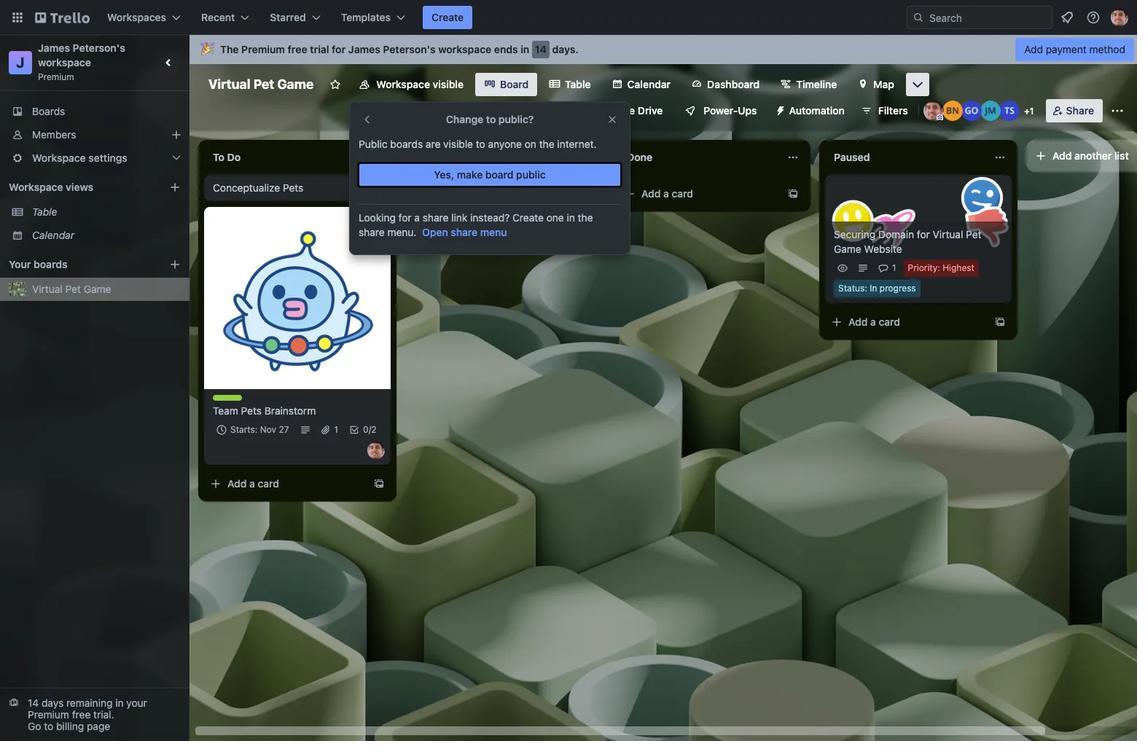 Task type: locate. For each thing, give the bounding box(es) containing it.
card down done text field
[[672, 187, 693, 200]]

for inside looking for a share link instead? create one in the share menu.
[[398, 211, 411, 224]]

starred button
[[261, 6, 329, 29]]

0 vertical spatial pets
[[283, 181, 303, 194]]

boards for public
[[390, 138, 423, 150]]

google
[[601, 104, 635, 117]]

1 horizontal spatial for
[[398, 211, 411, 224]]

1
[[1030, 106, 1034, 117], [892, 262, 896, 273], [334, 424, 338, 435]]

for
[[332, 43, 346, 55], [398, 211, 411, 224], [917, 228, 930, 241]]

0 vertical spatial pet
[[253, 77, 274, 92]]

are
[[426, 138, 440, 150]]

share down looking
[[359, 226, 385, 238]]

1 right the tara schultz (taraschultz7) image
[[1030, 106, 1034, 117]]

the right one
[[578, 211, 593, 224]]

1 horizontal spatial pet
[[253, 77, 274, 92]]

0 horizontal spatial 1
[[334, 424, 338, 435]]

a down done text field
[[663, 187, 669, 200]]

visible inside button
[[433, 78, 464, 90]]

2 horizontal spatial game
[[834, 243, 861, 255]]

0 vertical spatial for
[[332, 43, 346, 55]]

card down nov
[[258, 477, 279, 490]]

game down securing
[[834, 243, 861, 255]]

0 horizontal spatial workspace
[[38, 56, 91, 69]]

0 horizontal spatial :
[[865, 283, 867, 294]]

table
[[565, 78, 591, 90], [32, 206, 57, 218]]

to left anyone
[[476, 138, 485, 150]]

share up open
[[423, 211, 449, 224]]

1 horizontal spatial calendar
[[627, 78, 671, 90]]

1 horizontal spatial create
[[512, 211, 544, 224]]

go to billing page link
[[28, 720, 110, 732]]

:
[[937, 262, 940, 273], [865, 283, 867, 294]]

automation button
[[769, 99, 853, 122]]

virtual down the
[[208, 77, 250, 92]]

open share menu button
[[422, 225, 507, 240]]

2 horizontal spatial pet
[[966, 228, 981, 241]]

add a card down done
[[641, 187, 693, 200]]

looking for a share link instead? create one in the share menu.
[[359, 211, 593, 238]]

0 vertical spatial visible
[[433, 78, 464, 90]]

card for paused
[[879, 316, 900, 328]]

virtual pet game down your boards with 1 items element
[[32, 283, 111, 295]]

Board name text field
[[201, 73, 321, 96]]

0 horizontal spatial pet
[[65, 283, 81, 295]]

2 horizontal spatial virtual
[[933, 228, 963, 241]]

0 vertical spatial premium
[[241, 43, 285, 55]]

a down starts: nov 27
[[249, 477, 255, 490]]

0 vertical spatial free
[[288, 43, 307, 55]]

to
[[486, 113, 496, 125], [476, 138, 485, 150], [44, 720, 53, 732]]

virtual down your boards
[[32, 283, 63, 295]]

1 vertical spatial table link
[[32, 205, 181, 219]]

boards link
[[0, 100, 190, 123]]

0 vertical spatial in
[[521, 43, 529, 55]]

2 vertical spatial game
[[84, 283, 111, 295]]

add down done
[[641, 187, 661, 200]]

0 horizontal spatial share
[[359, 226, 385, 238]]

peterson's inside james peterson's workspace premium
[[73, 42, 125, 54]]

create from template… image for done
[[787, 188, 799, 200]]

0
[[363, 424, 369, 435]]

automation
[[789, 104, 845, 117]]

progress
[[880, 283, 916, 294]]

add a card button
[[411, 182, 574, 206], [618, 182, 781, 206], [825, 310, 988, 334], [204, 472, 367, 496]]

a down in
[[870, 316, 876, 328]]

table down workspace views
[[32, 206, 57, 218]]

james down templates
[[348, 43, 380, 55]]

for right domain
[[917, 228, 930, 241]]

in right one
[[567, 211, 575, 224]]

premium
[[241, 43, 285, 55], [38, 71, 74, 82], [28, 708, 69, 721]]

dashboard link
[[682, 73, 768, 96]]

0 vertical spatial table
[[565, 78, 591, 90]]

workspace down members
[[32, 152, 86, 164]]

0 horizontal spatial to
[[44, 720, 53, 732]]

Done text field
[[618, 146, 778, 169]]

1 horizontal spatial game
[[277, 77, 314, 92]]

task
[[238, 395, 257, 406]]

game left star or unstar board icon
[[277, 77, 314, 92]]

yes,
[[434, 168, 454, 181]]

1 horizontal spatial james peterson (jamespeterson93) image
[[1111, 9, 1128, 26]]

add a card button down 27
[[204, 472, 367, 496]]

1 vertical spatial 14
[[28, 697, 39, 709]]

your
[[126, 697, 147, 709]]

🎉
[[201, 43, 214, 55]]

workspace
[[376, 78, 430, 90], [32, 152, 86, 164], [9, 181, 63, 193]]

workspace inside button
[[376, 78, 430, 90]]

james down back to home 'image' at the left
[[38, 42, 70, 54]]

1 horizontal spatial peterson's
[[383, 43, 436, 55]]

2 vertical spatial to
[[44, 720, 53, 732]]

1 horizontal spatial free
[[288, 43, 307, 55]]

for right trial at the top
[[332, 43, 346, 55]]

back to home image
[[35, 6, 90, 29]]

to left public?
[[486, 113, 496, 125]]

1 vertical spatial the
[[578, 211, 593, 224]]

card down progress
[[879, 316, 900, 328]]

1 horizontal spatial calendar link
[[603, 73, 679, 96]]

2 vertical spatial for
[[917, 228, 930, 241]]

2 vertical spatial pet
[[65, 283, 81, 295]]

calendar up your boards
[[32, 229, 74, 241]]

1 horizontal spatial the
[[578, 211, 593, 224]]

1 horizontal spatial in
[[521, 43, 529, 55]]

add another list
[[1052, 149, 1129, 162]]

team left task
[[213, 395, 235, 406]]

0 horizontal spatial create
[[432, 11, 464, 23]]

add a card button down progress
[[825, 310, 988, 334]]

workspace down create button
[[438, 43, 491, 55]]

1 vertical spatial virtual pet game
[[32, 283, 111, 295]]

1 horizontal spatial create from template… image
[[787, 188, 799, 200]]

for up "menu."
[[398, 211, 411, 224]]

this member is an admin of this board. image
[[936, 114, 943, 121]]

pet inside text box
[[253, 77, 274, 92]]

james peterson (jamespeterson93) image down customize views image
[[923, 101, 944, 121]]

add inside button
[[1052, 149, 1072, 162]]

sm image
[[769, 99, 789, 120]]

in inside looking for a share link instead? create one in the share menu.
[[567, 211, 575, 224]]

pets inside team task team pets brainstorm
[[241, 405, 262, 417]]

1 horizontal spatial 1
[[892, 262, 896, 273]]

a for to do
[[249, 477, 255, 490]]

customize views image
[[910, 77, 925, 92]]

0 horizontal spatial free
[[72, 708, 91, 721]]

create a view image
[[169, 181, 181, 193]]

brainstorm
[[264, 405, 316, 417]]

menu.
[[387, 226, 416, 238]]

0 horizontal spatial in
[[115, 697, 124, 709]]

0 vertical spatial workspace
[[376, 78, 430, 90]]

share inside button
[[451, 226, 478, 238]]

visible up change on the left top of the page
[[433, 78, 464, 90]]

virtual inside securing domain for virtual pet game website
[[933, 228, 963, 241]]

free
[[288, 43, 307, 55], [72, 708, 91, 721]]

banner
[[190, 35, 1137, 64]]

0 vertical spatial 14
[[535, 43, 547, 55]]

share down link
[[451, 226, 478, 238]]

highest
[[943, 262, 974, 273]]

dashboard
[[707, 78, 760, 90]]

pets up starts:
[[241, 405, 262, 417]]

free inside 14 days remaining in your premium free trial. go to billing page
[[72, 708, 91, 721]]

board
[[485, 168, 513, 181]]

: left in
[[865, 283, 867, 294]]

0 horizontal spatial pets
[[241, 405, 262, 417]]

boards left are
[[390, 138, 423, 150]]

0 vertical spatial workspace
[[438, 43, 491, 55]]

to
[[213, 151, 224, 163]]

in
[[870, 283, 877, 294]]

0 vertical spatial to
[[486, 113, 496, 125]]

star or unstar board image
[[330, 79, 341, 90]]

recent button
[[192, 6, 258, 29]]

boards
[[390, 138, 423, 150], [34, 258, 68, 270]]

recent
[[201, 11, 235, 23]]

the right on
[[539, 138, 554, 150]]

0 horizontal spatial virtual pet game
[[32, 283, 111, 295]]

a up "menu."
[[414, 211, 420, 224]]

add a card down starts: nov 27
[[227, 477, 279, 490]]

2 horizontal spatial for
[[917, 228, 930, 241]]

make
[[457, 168, 483, 181]]

1 vertical spatial table
[[32, 206, 57, 218]]

1 horizontal spatial :
[[937, 262, 940, 273]]

workspace down '🎉 the premium free trial for james peterson's workspace ends in 14 days.'
[[376, 78, 430, 90]]

1 vertical spatial pets
[[241, 405, 262, 417]]

for inside securing domain for virtual pet game website
[[917, 228, 930, 241]]

james peterson's workspace link
[[38, 42, 128, 69]]

pet inside securing domain for virtual pet game website
[[966, 228, 981, 241]]

0 vertical spatial 1
[[1030, 106, 1034, 117]]

create left one
[[512, 211, 544, 224]]

create button
[[423, 6, 472, 29]]

public
[[359, 138, 387, 150]]

create inside create button
[[432, 11, 464, 23]]

share button
[[1046, 99, 1103, 122]]

: left highest at the right top of the page
[[937, 262, 940, 273]]

virtual pet game down the
[[208, 77, 314, 92]]

visible
[[433, 78, 464, 90], [443, 138, 473, 150]]

in right ends
[[521, 43, 529, 55]]

2
[[371, 424, 376, 435]]

website
[[864, 243, 902, 255]]

jeremy miller (jeremymiller198) image
[[980, 101, 1000, 121]]

workspace left views
[[9, 181, 63, 193]]

a
[[456, 187, 462, 200], [663, 187, 669, 200], [414, 211, 420, 224], [870, 316, 876, 328], [249, 477, 255, 490]]

calendar link up the drive
[[603, 73, 679, 96]]

the
[[220, 43, 239, 55]]

workspace inside james peterson's workspace premium
[[38, 56, 91, 69]]

0 horizontal spatial create from template… image
[[580, 188, 592, 200]]

1 horizontal spatial virtual pet game
[[208, 77, 314, 92]]

power-
[[704, 104, 738, 117]]

templates button
[[332, 6, 414, 29]]

virtual pet game link
[[32, 282, 181, 297]]

add a card button down yes, make board public
[[411, 182, 574, 206]]

add a card
[[434, 187, 486, 200], [641, 187, 693, 200], [848, 316, 900, 328], [227, 477, 279, 490]]

2 vertical spatial 1
[[334, 424, 338, 435]]

1 vertical spatial game
[[834, 243, 861, 255]]

virtual up priority : highest
[[933, 228, 963, 241]]

calendar link up your boards with 1 items element
[[32, 228, 181, 243]]

views
[[66, 181, 93, 193]]

add a card button for to do
[[204, 472, 367, 496]]

james peterson (jamespeterson93) image right open information menu image at the top right of the page
[[1111, 9, 1128, 26]]

1 horizontal spatial boards
[[390, 138, 423, 150]]

james peterson (jamespeterson93) image
[[367, 442, 385, 459]]

visible right are
[[443, 138, 473, 150]]

0 vertical spatial virtual pet game
[[208, 77, 314, 92]]

2 horizontal spatial create from template… image
[[994, 316, 1006, 328]]

1 vertical spatial premium
[[38, 71, 74, 82]]

workspace for workspace views
[[9, 181, 63, 193]]

share
[[423, 211, 449, 224], [359, 226, 385, 238], [451, 226, 478, 238]]

0 horizontal spatial boards
[[34, 258, 68, 270]]

2 vertical spatial virtual
[[32, 283, 63, 295]]

card down make
[[465, 187, 486, 200]]

1 left 0
[[334, 424, 338, 435]]

team up starts:
[[213, 405, 238, 417]]

calendar up the drive
[[627, 78, 671, 90]]

color: bold lime, title: "team task" element
[[213, 395, 257, 406]]

0 horizontal spatial calendar link
[[32, 228, 181, 243]]

game down your boards with 1 items element
[[84, 283, 111, 295]]

0 horizontal spatial table
[[32, 206, 57, 218]]

workspace inside popup button
[[32, 152, 86, 164]]

to right go
[[44, 720, 53, 732]]

method
[[1089, 43, 1125, 55]]

0 horizontal spatial peterson's
[[73, 42, 125, 54]]

0 horizontal spatial game
[[84, 283, 111, 295]]

card for to do
[[258, 477, 279, 490]]

0 horizontal spatial calendar
[[32, 229, 74, 241]]

14 left days
[[28, 697, 39, 709]]

2 horizontal spatial share
[[451, 226, 478, 238]]

boards
[[32, 105, 65, 117]]

+ 1
[[1024, 106, 1034, 117]]

add
[[1024, 43, 1043, 55], [1052, 149, 1072, 162], [434, 187, 454, 200], [641, 187, 661, 200], [848, 316, 868, 328], [227, 477, 247, 490]]

1 vertical spatial in
[[567, 211, 575, 224]]

open information menu image
[[1086, 10, 1101, 25]]

1 vertical spatial workspace
[[38, 56, 91, 69]]

in inside banner
[[521, 43, 529, 55]]

1 up progress
[[892, 262, 896, 273]]

table link down views
[[32, 205, 181, 219]]

virtual
[[208, 77, 250, 92], [933, 228, 963, 241], [32, 283, 63, 295]]

1 vertical spatial to
[[476, 138, 485, 150]]

2 horizontal spatial 1
[[1030, 106, 1034, 117]]

in left your on the bottom left of page
[[115, 697, 124, 709]]

1 horizontal spatial james
[[348, 43, 380, 55]]

yes, make board public button
[[359, 163, 621, 187]]

workspace right j
[[38, 56, 91, 69]]

add a card down in
[[848, 316, 900, 328]]

peterson's inside banner
[[383, 43, 436, 55]]

boards right your
[[34, 258, 68, 270]]

14 left the days.
[[535, 43, 547, 55]]

0 horizontal spatial james
[[38, 42, 70, 54]]

1 horizontal spatial to
[[476, 138, 485, 150]]

1 vertical spatial virtual
[[933, 228, 963, 241]]

table down the days.
[[565, 78, 591, 90]]

2 vertical spatial premium
[[28, 708, 69, 721]]

0 horizontal spatial table link
[[32, 205, 181, 219]]

board
[[500, 78, 529, 90]]

open
[[422, 226, 448, 238]]

conceptualize
[[213, 181, 280, 194]]

0 vertical spatial virtual
[[208, 77, 250, 92]]

workspaces
[[107, 11, 166, 23]]

premium inside james peterson's workspace premium
[[38, 71, 74, 82]]

create
[[432, 11, 464, 23], [512, 211, 544, 224]]

2 vertical spatial in
[[115, 697, 124, 709]]

add a card for to do
[[227, 477, 279, 490]]

create from template… image
[[580, 188, 592, 200], [787, 188, 799, 200], [994, 316, 1006, 328]]

james peterson (jamespeterson93) image
[[1111, 9, 1128, 26], [923, 101, 944, 121]]

ben nelson (bennelson96) image
[[942, 101, 963, 121]]

14 inside 14 days remaining in your premium free trial. go to billing page
[[28, 697, 39, 709]]

create from template… image for paused
[[994, 316, 1006, 328]]

peterson's up workspace visible button
[[383, 43, 436, 55]]

members link
[[0, 123, 190, 146]]

nov
[[260, 424, 276, 435]]

1 horizontal spatial table link
[[540, 73, 600, 96]]

add down yes,
[[434, 187, 454, 200]]

pets down to do text field
[[283, 181, 303, 194]]

create up '🎉 the premium free trial for james peterson's workspace ends in 14 days.'
[[432, 11, 464, 23]]

in
[[521, 43, 529, 55], [567, 211, 575, 224], [115, 697, 124, 709]]

1 vertical spatial create
[[512, 211, 544, 224]]

add a card button down done text field
[[618, 182, 781, 206]]

securing domain for virtual pet game website link
[[834, 227, 1003, 257]]

banner containing 🎉
[[190, 35, 1137, 64]]

0 horizontal spatial for
[[332, 43, 346, 55]]

2 vertical spatial workspace
[[9, 181, 63, 193]]

add left 'payment' in the right top of the page
[[1024, 43, 1043, 55]]

0 vertical spatial :
[[937, 262, 940, 273]]

add left another
[[1052, 149, 1072, 162]]

0 vertical spatial create
[[432, 11, 464, 23]]

peterson's down back to home 'image' at the left
[[73, 42, 125, 54]]

return to previous screen image
[[362, 114, 373, 125]]

1 vertical spatial pet
[[966, 228, 981, 241]]

table link down the days.
[[540, 73, 600, 96]]

boards inside your boards with 1 items element
[[34, 258, 68, 270]]



Task type: describe. For each thing, give the bounding box(es) containing it.
map
[[873, 78, 894, 90]]

the inside looking for a share link instead? create one in the share menu.
[[578, 211, 593, 224]]

0 horizontal spatial james peterson (jamespeterson93) image
[[923, 101, 944, 121]]

starts:
[[230, 424, 258, 435]]

public?
[[498, 113, 534, 125]]

0 vertical spatial james peterson (jamespeterson93) image
[[1111, 9, 1128, 26]]

14 days remaining in your premium free trial. go to billing page
[[28, 697, 147, 732]]

create inside looking for a share link instead? create one in the share menu.
[[512, 211, 544, 224]]

add down status
[[848, 316, 868, 328]]

0 horizontal spatial virtual
[[32, 283, 63, 295]]

gary orlando (garyorlando) image
[[961, 101, 982, 121]]

game inside securing domain for virtual pet game website
[[834, 243, 861, 255]]

priority
[[908, 262, 937, 273]]

add a card down make
[[434, 187, 486, 200]]

to inside 14 days remaining in your premium free trial. go to billing page
[[44, 720, 53, 732]]

0 vertical spatial calendar
[[627, 78, 671, 90]]

card for done
[[672, 187, 693, 200]]

27
[[279, 424, 289, 435]]

add another list button
[[1026, 140, 1137, 172]]

for inside banner
[[332, 43, 346, 55]]

a down make
[[456, 187, 462, 200]]

0 horizontal spatial the
[[539, 138, 554, 150]]

to do
[[213, 151, 241, 163]]

2 team from the top
[[213, 405, 238, 417]]

Search field
[[924, 7, 1052, 28]]

workspace settings
[[32, 152, 127, 164]]

1 team from the top
[[213, 395, 235, 406]]

add a card button for done
[[618, 182, 781, 206]]

add a card button for paused
[[825, 310, 988, 334]]

create from template… image
[[373, 478, 385, 490]]

trial.
[[93, 708, 114, 721]]

add board image
[[169, 259, 181, 270]]

go
[[28, 720, 41, 732]]

days
[[42, 697, 64, 709]]

: for priority
[[937, 262, 940, 273]]

0 / 2
[[363, 424, 376, 435]]

1 vertical spatial calendar
[[32, 229, 74, 241]]

instead?
[[470, 211, 510, 224]]

public
[[516, 168, 546, 181]]

your boards
[[9, 258, 68, 270]]

change
[[446, 113, 483, 125]]

close popover image
[[606, 114, 618, 125]]

another
[[1074, 149, 1112, 162]]

drive
[[638, 104, 663, 117]]

priority : highest
[[908, 262, 974, 273]]

workspace for workspace settings
[[32, 152, 86, 164]]

settings
[[88, 152, 127, 164]]

status : in progress
[[838, 283, 916, 294]]

game inside the virtual pet game text box
[[277, 77, 314, 92]]

link
[[451, 211, 467, 224]]

a for done
[[663, 187, 669, 200]]

your
[[9, 258, 31, 270]]

google drive button
[[576, 99, 672, 122]]

days.
[[552, 43, 579, 55]]

securing
[[834, 228, 876, 241]]

boards for your
[[34, 258, 68, 270]]

power-ups button
[[674, 99, 766, 122]]

j
[[16, 54, 25, 71]]

a for paused
[[870, 316, 876, 328]]

/
[[369, 424, 371, 435]]

filters button
[[856, 99, 912, 122]]

open share menu
[[422, 226, 507, 238]]

2 horizontal spatial to
[[486, 113, 496, 125]]

in inside 14 days remaining in your premium free trial. go to billing page
[[115, 697, 124, 709]]

your boards with 1 items element
[[9, 256, 147, 273]]

conceptualize pets
[[213, 181, 303, 194]]

add payment method link
[[1015, 38, 1134, 61]]

premium inside 14 days remaining in your premium free trial. go to billing page
[[28, 708, 69, 721]]

done
[[627, 151, 652, 163]]

yes, make board public
[[434, 168, 546, 181]]

map link
[[849, 73, 903, 96]]

a inside looking for a share link instead? create one in the share menu.
[[414, 211, 420, 224]]

menu
[[480, 226, 507, 238]]

1 vertical spatial visible
[[443, 138, 473, 150]]

tara schultz (taraschultz7) image
[[999, 101, 1019, 121]]

add down starts:
[[227, 477, 247, 490]]

team pets brainstorm link
[[213, 404, 382, 418]]

one
[[546, 211, 564, 224]]

google drive
[[601, 104, 663, 117]]

free inside banner
[[288, 43, 307, 55]]

virtual inside text box
[[208, 77, 250, 92]]

starts: nov 27
[[230, 424, 289, 435]]

paused
[[834, 151, 870, 163]]

primary element
[[0, 0, 1137, 35]]

workspace for workspace visible
[[376, 78, 430, 90]]

remaining
[[66, 697, 113, 709]]

james inside james peterson's workspace premium
[[38, 42, 70, 54]]

looking
[[359, 211, 396, 224]]

james inside banner
[[348, 43, 380, 55]]

templates
[[341, 11, 391, 23]]

virtual pet game inside text box
[[208, 77, 314, 92]]

add payment method
[[1024, 43, 1125, 55]]

1 horizontal spatial workspace
[[438, 43, 491, 55]]

trial
[[310, 43, 329, 55]]

1 horizontal spatial 14
[[535, 43, 547, 55]]

internet.
[[557, 138, 597, 150]]

domain
[[878, 228, 914, 241]]

0 vertical spatial calendar link
[[603, 73, 679, 96]]

🎉 the premium free trial for james peterson's workspace ends in 14 days.
[[201, 43, 579, 55]]

laugh image
[[956, 172, 1008, 224]]

ups
[[738, 104, 757, 117]]

filters
[[878, 104, 908, 117]]

workspace navigation collapse icon image
[[159, 52, 179, 73]]

workspace views
[[9, 181, 93, 193]]

+
[[1024, 106, 1030, 117]]

1 horizontal spatial table
[[565, 78, 591, 90]]

confetti image
[[201, 43, 214, 55]]

workspaces button
[[98, 6, 190, 29]]

workspace settings button
[[0, 146, 190, 170]]

conceptualize pets link
[[213, 181, 382, 195]]

add a card for paused
[[848, 316, 900, 328]]

game inside virtual pet game link
[[84, 283, 111, 295]]

1 horizontal spatial share
[[423, 211, 449, 224]]

add a card for done
[[641, 187, 693, 200]]

1 vertical spatial 1
[[892, 262, 896, 273]]

show menu image
[[1110, 103, 1125, 118]]

: for status
[[865, 283, 867, 294]]

ends
[[494, 43, 518, 55]]

james peterson's workspace premium
[[38, 42, 128, 82]]

power-ups
[[704, 104, 757, 117]]

0 notifications image
[[1058, 9, 1076, 26]]

To Do text field
[[204, 146, 364, 169]]

billing
[[56, 720, 84, 732]]

status
[[838, 283, 865, 294]]

Paused text field
[[825, 146, 985, 169]]

board link
[[475, 73, 537, 96]]

list
[[1114, 149, 1129, 162]]

1 horizontal spatial pets
[[283, 181, 303, 194]]

search image
[[913, 12, 924, 23]]

workspace visible button
[[350, 73, 472, 96]]

timeline link
[[771, 73, 846, 96]]

securing domain for virtual pet game website
[[834, 228, 981, 255]]



Task type: vqa. For each thing, say whether or not it's contained in the screenshot.
the Conceptualize Pets
yes



